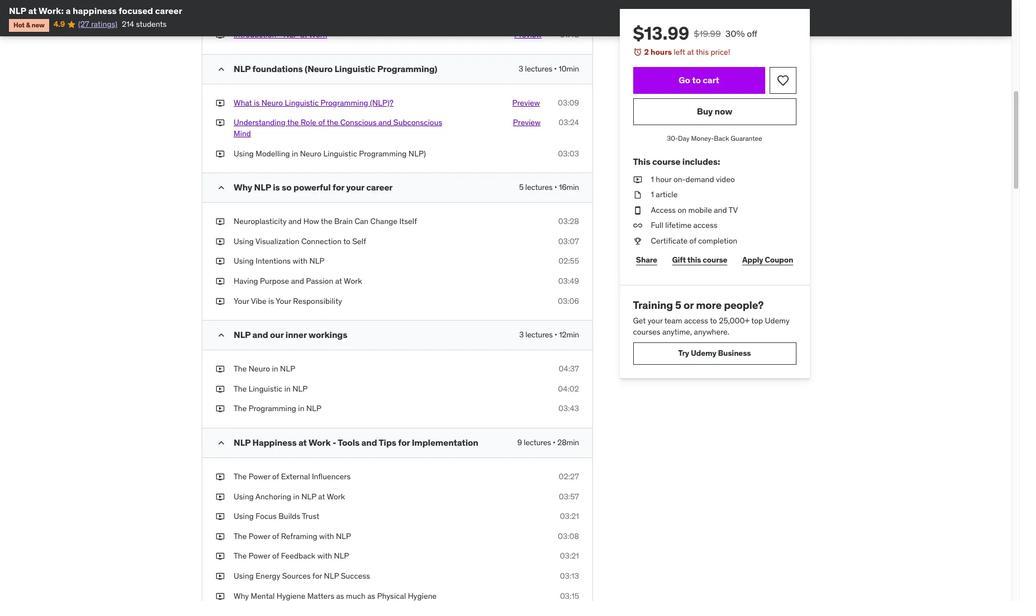 Task type: vqa. For each thing, say whether or not it's contained in the screenshot.
With for Feedback
yes



Task type: describe. For each thing, give the bounding box(es) containing it.
2 vertical spatial programming
[[249, 404, 296, 414]]

includes:
[[683, 156, 720, 167]]

2 horizontal spatial for
[[398, 437, 410, 448]]

money-
[[691, 134, 714, 142]]

workings
[[309, 329, 347, 341]]

article
[[656, 190, 678, 200]]

full lifetime access
[[651, 220, 718, 230]]

25,000+
[[719, 316, 750, 326]]

and left passion
[[291, 276, 304, 286]]

this course includes:
[[633, 156, 720, 167]]

the right how
[[321, 216, 332, 227]]

passion
[[306, 276, 333, 286]]

03:49
[[558, 276, 579, 286]]

itself
[[399, 216, 417, 227]]

training
[[633, 298, 673, 312]]

work down influencers
[[327, 492, 345, 502]]

30-day money-back guarantee
[[667, 134, 763, 142]]

small image for nlp happiness at work - tools and tips for implementation
[[216, 438, 227, 449]]

demand
[[686, 174, 714, 184]]

neuro inside button
[[262, 98, 283, 108]]

3 for nlp and our inner workings
[[519, 330, 524, 340]]

coupon
[[765, 255, 794, 265]]

nlp foundations (neuro linguistic programming)
[[234, 63, 437, 74]]

• for nlp and our inner workings
[[555, 330, 557, 340]]

linguistic right (neuro
[[335, 63, 375, 74]]

with for reframing
[[319, 531, 334, 542]]

lectures for nlp happiness at work - tools and tips for implementation
[[524, 438, 551, 448]]

to inside training 5 or more people? get your team access to 25,000+ top udemy courses anytime, anywhere.
[[710, 316, 717, 326]]

4.9
[[54, 19, 65, 29]]

foundations
[[252, 63, 303, 74]]

students
[[136, 19, 167, 29]]

1 as from the left
[[336, 591, 344, 601]]

understanding the role of the conscious and subconscious mind
[[234, 118, 442, 139]]

apply
[[743, 255, 764, 265]]

9 lectures • 28min
[[517, 438, 579, 448]]

0 vertical spatial career
[[155, 5, 182, 16]]

back
[[714, 134, 729, 142]]

work:
[[39, 5, 64, 16]]

tv
[[729, 205, 738, 215]]

the power of feedback with nlp
[[234, 551, 349, 561]]

preview for 03:09
[[512, 98, 540, 108]]

12min
[[559, 330, 579, 340]]

apply coupon
[[743, 255, 794, 265]]

30-
[[667, 134, 678, 142]]

power for feedback
[[249, 551, 270, 561]]

this
[[633, 156, 651, 167]]

top
[[752, 316, 763, 326]]

hot
[[13, 21, 25, 29]]

using for using visualization connection to self
[[234, 236, 254, 246]]

1 vertical spatial to
[[343, 236, 350, 246]]

feedback
[[281, 551, 315, 561]]

having
[[234, 276, 258, 286]]

in for linguistic
[[284, 384, 291, 394]]

wishlist image
[[776, 74, 790, 87]]

1 horizontal spatial career
[[366, 182, 393, 193]]

03:08
[[558, 531, 579, 542]]

2 your from the left
[[276, 296, 291, 306]]

04:02
[[558, 384, 579, 394]]

01:48
[[560, 30, 579, 40]]

1 vertical spatial programming
[[359, 148, 407, 159]]

using visualization connection to self
[[234, 236, 366, 246]]

small image for nlp and our inner workings
[[216, 330, 227, 341]]

intentions
[[256, 256, 291, 266]]

and left tv
[[714, 205, 727, 215]]

understanding
[[234, 118, 286, 128]]

the right role
[[327, 118, 338, 128]]

your for powerful
[[346, 182, 364, 193]]

the for the power of feedback with nlp
[[234, 551, 247, 561]]

2 as from the left
[[367, 591, 375, 601]]

30%
[[726, 28, 745, 39]]

connection
[[301, 236, 342, 246]]

go to cart button
[[633, 67, 765, 94]]

linguistic down understanding the role of the conscious and subconscious mind button
[[323, 148, 357, 159]]

03:07
[[558, 236, 579, 246]]

get
[[633, 316, 646, 326]]

buy now button
[[633, 98, 797, 125]]

how
[[303, 216, 319, 227]]

hour
[[656, 174, 672, 184]]

hot & new
[[13, 21, 45, 29]]

nlp at work: a happiness focused career
[[9, 5, 182, 16]]

tips
[[379, 437, 396, 448]]

using for using anchoring in nlp at work
[[234, 492, 254, 502]]

mind
[[234, 129, 251, 139]]

2 vertical spatial neuro
[[249, 364, 270, 374]]

and left our
[[252, 329, 268, 341]]

happiness
[[73, 5, 117, 16]]

full
[[651, 220, 664, 230]]

28min
[[557, 438, 579, 448]]

work left the tools
[[308, 437, 331, 448]]

purpose
[[260, 276, 289, 286]]

3 lectures • 10min
[[519, 64, 579, 74]]

work right passion
[[344, 276, 362, 286]]

left
[[674, 47, 686, 57]]

of for the power of reframing with nlp
[[272, 531, 279, 542]]

16min
[[559, 182, 579, 192]]

1 for 1 article
[[651, 190, 654, 200]]

udemy inside training 5 or more people? get your team access to 25,000+ top udemy courses anytime, anywhere.
[[765, 316, 790, 326]]

10min
[[559, 64, 579, 74]]

buy
[[697, 106, 713, 117]]

lectures for nlp foundations (neuro linguistic programming)
[[525, 64, 552, 74]]

the for the power of external influencers
[[234, 472, 247, 482]]

self
[[352, 236, 366, 246]]

xsmall image for neuroplasticity and how the brain can change itself
[[216, 216, 225, 227]]

$19.99
[[694, 28, 721, 39]]

having purpose and passion at work
[[234, 276, 362, 286]]

buy now
[[697, 106, 733, 117]]

video
[[716, 174, 735, 184]]

is inside button
[[254, 98, 260, 108]]

$13.99 $19.99 30% off
[[633, 22, 758, 45]]

gift this course
[[672, 255, 728, 265]]

2 vertical spatial for
[[313, 571, 322, 581]]

in for modelling
[[292, 148, 298, 159]]

using modelling in neuro linguistic programming nlp)
[[234, 148, 426, 159]]

03:15
[[560, 591, 579, 601]]

03:21 for using focus builds trust
[[560, 512, 579, 522]]

trust
[[302, 512, 319, 522]]

&
[[26, 21, 30, 29]]

introduction - nlp at work
[[234, 30, 327, 40]]

business
[[718, 348, 751, 358]]

much
[[346, 591, 365, 601]]

0 vertical spatial preview
[[514, 30, 542, 40]]

external
[[281, 472, 310, 482]]

using for using focus builds trust
[[234, 512, 254, 522]]

0 horizontal spatial udemy
[[691, 348, 717, 358]]

courses
[[633, 327, 661, 337]]

a
[[66, 5, 71, 16]]

xsmall image for the linguistic in nlp
[[216, 384, 225, 395]]

in for anchoring
[[293, 492, 299, 502]]

certificate of completion
[[651, 236, 738, 246]]

04:37
[[559, 364, 579, 374]]

1 article
[[651, 190, 678, 200]]

focus
[[256, 512, 277, 522]]

0 vertical spatial with
[[293, 256, 307, 266]]



Task type: locate. For each thing, give the bounding box(es) containing it.
is right vibe
[[268, 296, 274, 306]]

with right feedback
[[317, 551, 332, 561]]

1 vertical spatial is
[[273, 182, 280, 193]]

1 vertical spatial power
[[249, 531, 270, 542]]

preview
[[514, 30, 542, 40], [512, 98, 540, 108], [513, 118, 541, 128]]

this right gift
[[688, 255, 701, 265]]

go to cart
[[679, 74, 720, 86]]

using for using energy sources for nlp success
[[234, 571, 254, 581]]

5 using from the top
[[234, 512, 254, 522]]

using down mind
[[234, 148, 254, 159]]

03:21 down the "03:57"
[[560, 512, 579, 522]]

is for vibe
[[268, 296, 274, 306]]

6 the from the top
[[234, 551, 247, 561]]

03:24
[[559, 118, 579, 128]]

the for the linguistic in nlp
[[234, 384, 247, 394]]

xsmall image for the programming in nlp
[[216, 404, 225, 415]]

• left 12min
[[555, 330, 557, 340]]

1 vertical spatial 1
[[651, 190, 654, 200]]

2 why from the top
[[234, 591, 249, 601]]

the for the power of reframing with nlp
[[234, 531, 247, 542]]

03:21 for the power of feedback with nlp
[[560, 551, 579, 561]]

programming up the conscious
[[321, 98, 368, 108]]

small image for why nlp is so powerful for your career
[[216, 182, 227, 194]]

apply coupon button
[[740, 249, 797, 271]]

1 1 from the top
[[651, 174, 654, 184]]

preview down 3 lectures • 10min
[[512, 98, 540, 108]]

and inside understanding the role of the conscious and subconscious mind
[[378, 118, 392, 128]]

your down the purpose
[[276, 296, 291, 306]]

neuro down role
[[300, 148, 321, 159]]

influencers
[[312, 472, 351, 482]]

using for using modelling in neuro linguistic programming nlp)
[[234, 148, 254, 159]]

4 the from the top
[[234, 472, 247, 482]]

2 vertical spatial is
[[268, 296, 274, 306]]

nlp and our inner workings
[[234, 329, 347, 341]]

- right "introduction"
[[278, 30, 282, 40]]

1 horizontal spatial for
[[333, 182, 344, 193]]

people?
[[724, 298, 764, 312]]

of inside understanding the role of the conscious and subconscious mind
[[318, 118, 325, 128]]

1 vertical spatial 5
[[676, 298, 682, 312]]

using down neuroplasticity
[[234, 236, 254, 246]]

xsmall image
[[216, 98, 225, 109], [216, 118, 225, 129], [633, 205, 642, 216], [216, 216, 225, 227], [216, 276, 225, 287], [216, 296, 225, 307], [216, 384, 225, 395], [216, 404, 225, 415], [216, 512, 225, 523], [216, 531, 225, 542]]

5 left 16min
[[519, 182, 524, 192]]

3 left 12min
[[519, 330, 524, 340]]

3 left 10min
[[519, 64, 523, 74]]

• for why nlp is so powerful for your career
[[554, 182, 557, 192]]

0 vertical spatial course
[[653, 156, 681, 167]]

1 small image from the top
[[216, 64, 227, 75]]

power down focus
[[249, 531, 270, 542]]

course up the hour
[[653, 156, 681, 167]]

5 lectures • 16min
[[519, 182, 579, 192]]

4 small image from the top
[[216, 438, 227, 449]]

03:28
[[558, 216, 579, 227]]

0 vertical spatial neuro
[[262, 98, 283, 108]]

1 horizontal spatial udemy
[[765, 316, 790, 326]]

5 the from the top
[[234, 531, 247, 542]]

0 vertical spatial why
[[234, 182, 252, 193]]

to up "anywhere."
[[710, 316, 717, 326]]

conscious
[[340, 118, 377, 128]]

lectures left 10min
[[525, 64, 552, 74]]

1 why from the top
[[234, 182, 252, 193]]

energy
[[256, 571, 280, 581]]

work up (neuro
[[309, 30, 327, 40]]

5 inside training 5 or more people? get your team access to 25,000+ top udemy courses anytime, anywhere.
[[676, 298, 682, 312]]

0 vertical spatial your
[[346, 182, 364, 193]]

small image for nlp foundations (neuro linguistic programming)
[[216, 64, 227, 75]]

using focus builds trust
[[234, 512, 319, 522]]

try
[[679, 348, 689, 358]]

and left "tips"
[[361, 437, 377, 448]]

0 horizontal spatial for
[[313, 571, 322, 581]]

1 left the hour
[[651, 174, 654, 184]]

using left anchoring
[[234, 492, 254, 502]]

the left role
[[287, 118, 299, 128]]

1 vertical spatial 03:21
[[560, 551, 579, 561]]

0 vertical spatial 03:21
[[560, 512, 579, 522]]

power up anchoring
[[249, 472, 270, 482]]

using for using intentions with nlp
[[234, 256, 254, 266]]

0 vertical spatial power
[[249, 472, 270, 482]]

role
[[301, 118, 316, 128]]

5
[[519, 182, 524, 192], [676, 298, 682, 312]]

0 vertical spatial -
[[278, 30, 282, 40]]

1 horizontal spatial 5
[[676, 298, 682, 312]]

nlp happiness at work - tools and tips for implementation
[[234, 437, 478, 448]]

preview left the 03:24
[[513, 118, 541, 128]]

2 3 from the top
[[519, 330, 524, 340]]

your vibe is your responsibility
[[234, 296, 342, 306]]

nlp inside button
[[283, 30, 298, 40]]

hygiene right physical at the left bottom of the page
[[408, 591, 437, 601]]

now
[[715, 106, 733, 117]]

try udemy business link
[[633, 342, 797, 365]]

of for the power of external influencers
[[272, 472, 279, 482]]

1 horizontal spatial hygiene
[[408, 591, 437, 601]]

1 left article in the right top of the page
[[651, 190, 654, 200]]

1 the from the top
[[234, 364, 247, 374]]

1 vertical spatial neuro
[[300, 148, 321, 159]]

5 left or
[[676, 298, 682, 312]]

2 using from the top
[[234, 236, 254, 246]]

and down (nlp)?
[[378, 118, 392, 128]]

2 horizontal spatial to
[[710, 316, 717, 326]]

0 vertical spatial 1
[[651, 174, 654, 184]]

1 using from the top
[[234, 148, 254, 159]]

lectures for why nlp is so powerful for your career
[[525, 182, 553, 192]]

at up hot & new
[[28, 5, 37, 16]]

udemy right top in the right of the page
[[765, 316, 790, 326]]

your
[[346, 182, 364, 193], [648, 316, 663, 326]]

02:55
[[559, 256, 579, 266]]

with
[[293, 256, 307, 266], [319, 531, 334, 542], [317, 551, 332, 561]]

0 vertical spatial to
[[692, 74, 701, 86]]

2 vertical spatial with
[[317, 551, 332, 561]]

change
[[370, 216, 397, 227]]

• left 16min
[[554, 182, 557, 192]]

alarm image
[[633, 48, 642, 56]]

1 your from the left
[[234, 296, 249, 306]]

brain
[[334, 216, 353, 227]]

in for neuro
[[272, 364, 278, 374]]

nlp)
[[409, 148, 426, 159]]

powerful
[[293, 182, 331, 193]]

3 using from the top
[[234, 256, 254, 266]]

3 small image from the top
[[216, 330, 227, 341]]

2 1 from the top
[[651, 190, 654, 200]]

3 for nlp foundations (neuro linguistic programming)
[[519, 64, 523, 74]]

programming left nlp)
[[359, 148, 407, 159]]

at right happiness on the left of page
[[298, 437, 307, 448]]

0 horizontal spatial your
[[234, 296, 249, 306]]

why
[[234, 182, 252, 193], [234, 591, 249, 601]]

the
[[234, 364, 247, 374], [234, 384, 247, 394], [234, 404, 247, 414], [234, 472, 247, 482], [234, 531, 247, 542], [234, 551, 247, 561]]

3 the from the top
[[234, 404, 247, 414]]

lectures for nlp and our inner workings
[[525, 330, 553, 340]]

1 vertical spatial udemy
[[691, 348, 717, 358]]

1 power from the top
[[249, 472, 270, 482]]

1 vertical spatial access
[[684, 316, 709, 326]]

• left 10min
[[554, 64, 557, 74]]

lectures left 12min
[[525, 330, 553, 340]]

• left 28min
[[553, 438, 556, 448]]

xsmall image for your vibe is your responsibility
[[216, 296, 225, 307]]

hours
[[651, 47, 672, 57]]

1 vertical spatial with
[[319, 531, 334, 542]]

subconscious
[[393, 118, 442, 128]]

programming inside button
[[321, 98, 368, 108]]

• for nlp foundations (neuro linguistic programming)
[[554, 64, 557, 74]]

2 vertical spatial preview
[[513, 118, 541, 128]]

in up the programming in nlp
[[284, 384, 291, 394]]

with down the "trust"
[[319, 531, 334, 542]]

of for the power of feedback with nlp
[[272, 551, 279, 561]]

03:13
[[560, 571, 579, 581]]

0 horizontal spatial to
[[343, 236, 350, 246]]

2 vertical spatial power
[[249, 551, 270, 561]]

for right "tips"
[[398, 437, 410, 448]]

for up matters
[[313, 571, 322, 581]]

so
[[282, 182, 292, 193]]

guarantee
[[731, 134, 763, 142]]

1 for 1 hour on-demand video
[[651, 174, 654, 184]]

lectures
[[525, 64, 552, 74], [525, 182, 553, 192], [525, 330, 553, 340], [524, 438, 551, 448]]

lectures left 16min
[[525, 182, 553, 192]]

training 5 or more people? get your team access to 25,000+ top udemy courses anytime, anywhere.
[[633, 298, 790, 337]]

power up energy
[[249, 551, 270, 561]]

and left how
[[288, 216, 301, 227]]

1 hour on-demand video
[[651, 174, 735, 184]]

0 vertical spatial programming
[[321, 98, 368, 108]]

1 horizontal spatial your
[[648, 316, 663, 326]]

xsmall image for using focus builds trust
[[216, 512, 225, 523]]

success
[[341, 571, 370, 581]]

1 vertical spatial 3
[[519, 330, 524, 340]]

preview up 3 lectures • 10min
[[514, 30, 542, 40]]

udemy right try at the bottom
[[691, 348, 717, 358]]

1 03:21 from the top
[[560, 512, 579, 522]]

inner
[[286, 329, 307, 341]]

-
[[278, 30, 282, 40], [333, 437, 336, 448]]

in down the linguistic in nlp
[[298, 404, 304, 414]]

new
[[32, 21, 45, 29]]

2 vertical spatial to
[[710, 316, 717, 326]]

0 horizontal spatial 5
[[519, 182, 524, 192]]

more
[[696, 298, 722, 312]]

2 hygiene from the left
[[408, 591, 437, 601]]

and
[[378, 118, 392, 128], [714, 205, 727, 215], [288, 216, 301, 227], [291, 276, 304, 286], [252, 329, 268, 341], [361, 437, 377, 448]]

is
[[254, 98, 260, 108], [273, 182, 280, 193], [268, 296, 274, 306]]

linguistic inside button
[[285, 98, 319, 108]]

in for programming
[[298, 404, 304, 414]]

neuroplasticity
[[234, 216, 287, 227]]

at down influencers
[[318, 492, 325, 502]]

neuro up understanding on the top of the page
[[262, 98, 283, 108]]

at up (neuro
[[300, 30, 307, 40]]

- inside button
[[278, 30, 282, 40]]

access inside training 5 or more people? get your team access to 25,000+ top udemy courses anytime, anywhere.
[[684, 316, 709, 326]]

at right left
[[688, 47, 694, 57]]

0 horizontal spatial your
[[346, 182, 364, 193]]

0 horizontal spatial as
[[336, 591, 344, 601]]

in down external
[[293, 492, 299, 502]]

xsmall image
[[216, 30, 225, 41], [216, 148, 225, 159], [633, 174, 642, 185], [633, 190, 642, 201], [633, 220, 642, 231], [633, 236, 642, 247], [216, 236, 225, 247], [216, 256, 225, 267], [216, 364, 225, 375], [216, 472, 225, 483], [216, 492, 225, 503], [216, 551, 225, 562], [216, 571, 225, 582], [216, 591, 225, 601]]

work inside button
[[309, 30, 327, 40]]

(27
[[78, 19, 89, 29]]

1 vertical spatial career
[[366, 182, 393, 193]]

1 vertical spatial this
[[688, 255, 701, 265]]

as left much
[[336, 591, 344, 601]]

happiness
[[252, 437, 297, 448]]

0 vertical spatial udemy
[[765, 316, 790, 326]]

sources
[[282, 571, 311, 581]]

using intentions with nlp
[[234, 256, 324, 266]]

1 horizontal spatial as
[[367, 591, 375, 601]]

• for nlp happiness at work - tools and tips for implementation
[[553, 438, 556, 448]]

0 vertical spatial 5
[[519, 182, 524, 192]]

1 vertical spatial course
[[703, 255, 728, 265]]

why for why nlp is so powerful for your career
[[234, 182, 252, 193]]

1 3 from the top
[[519, 64, 523, 74]]

course inside gift this course link
[[703, 255, 728, 265]]

power for reframing
[[249, 531, 270, 542]]

why left mental
[[234, 591, 249, 601]]

with down using visualization connection to self
[[293, 256, 307, 266]]

is right the what
[[254, 98, 260, 108]]

1 hygiene from the left
[[277, 591, 305, 601]]

introduction
[[234, 30, 276, 40]]

with for feedback
[[317, 551, 332, 561]]

for right powerful
[[333, 182, 344, 193]]

1 horizontal spatial -
[[333, 437, 336, 448]]

your left vibe
[[234, 296, 249, 306]]

0 vertical spatial is
[[254, 98, 260, 108]]

as right much
[[367, 591, 375, 601]]

at right passion
[[335, 276, 342, 286]]

of down using focus builds trust at left
[[272, 531, 279, 542]]

hygiene down 'sources'
[[277, 591, 305, 601]]

of right role
[[318, 118, 325, 128]]

in right modelling
[[292, 148, 298, 159]]

6 using from the top
[[234, 571, 254, 581]]

lectures right 9
[[524, 438, 551, 448]]

03:03
[[558, 148, 579, 159]]

in
[[292, 148, 298, 159], [272, 364, 278, 374], [284, 384, 291, 394], [298, 404, 304, 414], [293, 492, 299, 502]]

- left the tools
[[333, 437, 336, 448]]

using left focus
[[234, 512, 254, 522]]

access
[[651, 205, 676, 215]]

the for the neuro in nlp
[[234, 364, 247, 374]]

0 horizontal spatial course
[[653, 156, 681, 167]]

4 using from the top
[[234, 492, 254, 502]]

your for people?
[[648, 316, 663, 326]]

access down or
[[684, 316, 709, 326]]

the for the programming in nlp
[[234, 404, 247, 414]]

this left price!
[[696, 47, 709, 57]]

mental
[[251, 591, 275, 601]]

using up having
[[234, 256, 254, 266]]

anywhere.
[[694, 327, 730, 337]]

1 vertical spatial your
[[648, 316, 663, 326]]

neuroplasticity and how the brain can change itself
[[234, 216, 417, 227]]

$13.99
[[633, 22, 690, 45]]

your inside training 5 or more people? get your team access to 25,000+ top udemy courses anytime, anywhere.
[[648, 316, 663, 326]]

xsmall image for having purpose and passion at work
[[216, 276, 225, 287]]

career up students
[[155, 5, 182, 16]]

0 horizontal spatial hygiene
[[277, 591, 305, 601]]

is left so
[[273, 182, 280, 193]]

mobile
[[689, 205, 712, 215]]

1 vertical spatial preview
[[512, 98, 540, 108]]

2 power from the top
[[249, 531, 270, 542]]

0 horizontal spatial career
[[155, 5, 182, 16]]

of down full lifetime access at the top right of the page
[[690, 236, 697, 246]]

using anchoring in nlp at work
[[234, 492, 345, 502]]

course down completion
[[703, 255, 728, 265]]

linguistic down the neuro in nlp at the left of page
[[249, 384, 282, 394]]

using left energy
[[234, 571, 254, 581]]

0 vertical spatial for
[[333, 182, 344, 193]]

ratings)
[[91, 19, 117, 29]]

linguistic up role
[[285, 98, 319, 108]]

•
[[554, 64, 557, 74], [554, 182, 557, 192], [555, 330, 557, 340], [553, 438, 556, 448]]

1 horizontal spatial your
[[276, 296, 291, 306]]

access down mobile
[[694, 220, 718, 230]]

implementation
[[412, 437, 478, 448]]

what is neuro linguistic programming (nlp)? button
[[234, 98, 394, 109]]

1 vertical spatial why
[[234, 591, 249, 601]]

programming down the linguistic in nlp
[[249, 404, 296, 414]]

to inside go to cart button
[[692, 74, 701, 86]]

to left self
[[343, 236, 350, 246]]

your up can
[[346, 182, 364, 193]]

the power of reframing with nlp
[[234, 531, 351, 542]]

power for external
[[249, 472, 270, 482]]

3 lectures • 12min
[[519, 330, 579, 340]]

career up change
[[366, 182, 393, 193]]

is for nlp
[[273, 182, 280, 193]]

0 vertical spatial access
[[694, 220, 718, 230]]

to right go
[[692, 74, 701, 86]]

your up the courses
[[648, 316, 663, 326]]

in up the linguistic in nlp
[[272, 364, 278, 374]]

3 power from the top
[[249, 551, 270, 561]]

of up energy
[[272, 551, 279, 561]]

visualization
[[255, 236, 299, 246]]

neuro
[[262, 98, 283, 108], [300, 148, 321, 159], [249, 364, 270, 374]]

the power of external influencers
[[234, 472, 351, 482]]

cart
[[703, 74, 720, 86]]

gift this course link
[[669, 249, 731, 271]]

neuro up the linguistic in nlp
[[249, 364, 270, 374]]

1 horizontal spatial course
[[703, 255, 728, 265]]

0 vertical spatial this
[[696, 47, 709, 57]]

understanding the role of the conscious and subconscious mind button
[[234, 118, 457, 140]]

1 horizontal spatial to
[[692, 74, 701, 86]]

2 small image from the top
[[216, 182, 227, 194]]

1 vertical spatial -
[[333, 437, 336, 448]]

1 vertical spatial for
[[398, 437, 410, 448]]

03:57
[[559, 492, 579, 502]]

can
[[355, 216, 368, 227]]

of left external
[[272, 472, 279, 482]]

responsibility
[[293, 296, 342, 306]]

0 vertical spatial 3
[[519, 64, 523, 74]]

2 the from the top
[[234, 384, 247, 394]]

why for why mental hygiene matters as much as physical hygiene
[[234, 591, 249, 601]]

xsmall image for the power of reframing with nlp
[[216, 531, 225, 542]]

small image
[[216, 64, 227, 75], [216, 182, 227, 194], [216, 330, 227, 341], [216, 438, 227, 449]]

2 03:21 from the top
[[560, 551, 579, 561]]

at inside button
[[300, 30, 307, 40]]

preview for 03:24
[[513, 118, 541, 128]]

(nlp)?
[[370, 98, 394, 108]]

03:21 up 03:13
[[560, 551, 579, 561]]

0 horizontal spatial -
[[278, 30, 282, 40]]



